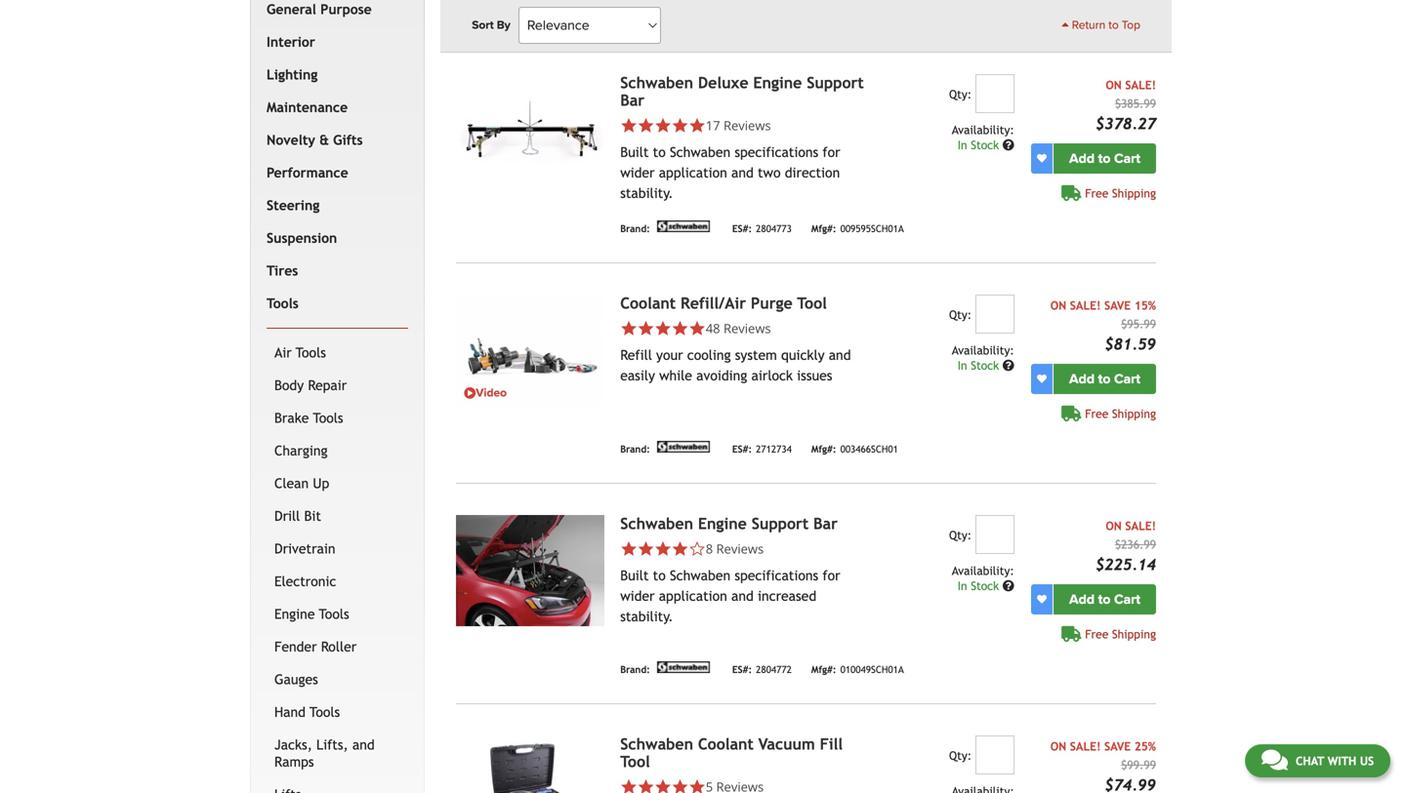 Task type: locate. For each thing, give the bounding box(es) containing it.
schwaben - corporate logo image for deluxe
[[654, 220, 713, 232]]

sale! up $385.99
[[1125, 78, 1156, 92]]

mfg#: 003466sch01
[[811, 444, 898, 455]]

free for $225.14
[[1085, 628, 1109, 641]]

tools down tires
[[267, 296, 299, 311]]

in
[[958, 138, 967, 152], [958, 359, 967, 372], [958, 579, 967, 593]]

tools down repair on the left top of the page
[[313, 410, 343, 426]]

1 built from the top
[[620, 144, 649, 160]]

1 horizontal spatial tool
[[797, 294, 827, 312]]

2 shipping from the top
[[1112, 407, 1156, 421]]

shipping for $81.59
[[1112, 407, 1156, 421]]

free shipping for $81.59
[[1085, 407, 1156, 421]]

1 add to cart from the top
[[1069, 150, 1141, 167]]

save
[[1105, 299, 1131, 312], [1105, 740, 1131, 754]]

1 vertical spatial cart
[[1114, 371, 1141, 387]]

add to cart for $378.27
[[1069, 150, 1141, 167]]

1 free from the top
[[1085, 186, 1109, 200]]

for for schwaben engine support bar
[[823, 568, 840, 584]]

two
[[758, 165, 781, 180]]

add to cart button down $81.59
[[1054, 364, 1156, 394]]

schwaben - corporate logo image
[[654, 220, 713, 232], [654, 441, 713, 453], [654, 662, 713, 674]]

built inside built to schwaben specifications for wider application and increased stability.
[[620, 568, 649, 584]]

1 wider from the top
[[620, 165, 655, 180]]

2 vertical spatial stock
[[971, 579, 999, 593]]

for inside built to schwaben specifications for wider application and increased stability.
[[823, 568, 840, 584]]

2 vertical spatial brand:
[[620, 665, 650, 676]]

3 cart from the top
[[1114, 592, 1141, 608]]

2 wider from the top
[[620, 589, 655, 604]]

2 vertical spatial question circle image
[[1003, 580, 1014, 592]]

0 vertical spatial in
[[958, 138, 967, 152]]

availability:
[[952, 123, 1014, 137], [952, 344, 1014, 357], [952, 564, 1014, 578]]

3 qty: from the top
[[949, 529, 972, 542]]

shipping down $225.14
[[1112, 628, 1156, 641]]

3 in stock from the top
[[958, 579, 1003, 593]]

1 qty: from the top
[[949, 87, 972, 101]]

2 question circle image from the top
[[1003, 360, 1014, 371]]

0 horizontal spatial engine
[[274, 607, 315, 622]]

3 shipping from the top
[[1112, 628, 1156, 641]]

schwaben inside schwaben deluxe engine support bar
[[620, 74, 693, 92]]

2 vertical spatial engine
[[274, 607, 315, 622]]

3 stock from the top
[[971, 579, 999, 593]]

drill bit link
[[271, 500, 405, 533]]

3 es#: from the top
[[732, 665, 752, 676]]

1 stock from the top
[[971, 138, 999, 152]]

built inside the "built to schwaben specifications for wider application and two direction stability."
[[620, 144, 649, 160]]

3 availability: from the top
[[952, 564, 1014, 578]]

in for coolant refill/air purge tool
[[958, 359, 967, 372]]

0 vertical spatial availability:
[[952, 123, 1014, 137]]

2 specifications from the top
[[735, 568, 819, 584]]

2 vertical spatial free
[[1085, 628, 1109, 641]]

support
[[807, 74, 864, 92], [752, 515, 809, 533]]

8 reviews
[[706, 540, 764, 558]]

2 vertical spatial in stock
[[958, 579, 1003, 593]]

0 vertical spatial coolant
[[620, 294, 676, 312]]

free down $225.14
[[1085, 628, 1109, 641]]

0 vertical spatial es#:
[[732, 223, 752, 234]]

1 vertical spatial free
[[1085, 407, 1109, 421]]

3 free shipping from the top
[[1085, 628, 1156, 641]]

cart down $225.14
[[1114, 592, 1141, 608]]

1 for from the top
[[823, 144, 840, 160]]

tires link
[[263, 255, 405, 287]]

specifications for engine
[[735, 144, 819, 160]]

reviews for deluxe
[[724, 116, 771, 134]]

qty:
[[949, 87, 972, 101], [949, 308, 972, 322], [949, 529, 972, 542], [949, 749, 972, 763]]

1 stability. from the top
[[620, 185, 673, 201]]

coolant refill/air purge tool link
[[620, 294, 827, 312]]

3 add to cart button from the top
[[1054, 585, 1156, 615]]

shipping down the $378.27
[[1112, 186, 1156, 200]]

shipping
[[1112, 186, 1156, 200], [1112, 407, 1156, 421], [1112, 628, 1156, 641]]

3 add to cart from the top
[[1069, 592, 1141, 608]]

on sale!                         save 25%
[[1051, 740, 1156, 754]]

3 mfg#: from the top
[[811, 665, 837, 676]]

bar
[[620, 91, 645, 109], [814, 515, 838, 533]]

engine up fender
[[274, 607, 315, 622]]

1 application from the top
[[659, 165, 727, 180]]

schwaben for coolant
[[620, 736, 693, 754]]

25%
[[1135, 740, 1156, 754]]

$378.27
[[1096, 115, 1156, 133]]

2 add to wish list image from the top
[[1037, 374, 1047, 384]]

1 vertical spatial application
[[659, 589, 727, 604]]

1 vertical spatial add to cart
[[1069, 371, 1141, 387]]

sale! inside on sale! $385.99 $378.27
[[1125, 78, 1156, 92]]

2 cart from the top
[[1114, 371, 1141, 387]]

es#: for refill/air
[[732, 444, 752, 455]]

engine right the deluxe
[[753, 74, 802, 92]]

schwaben deluxe engine support bar link
[[620, 74, 864, 109]]

0 vertical spatial support
[[807, 74, 864, 92]]

and up 'issues'
[[829, 347, 851, 363]]

0 vertical spatial add
[[1069, 150, 1095, 167]]

on for $378.27
[[1106, 78, 1122, 92]]

0 vertical spatial add to wish list image
[[1037, 154, 1047, 163]]

2 schwaben - corporate logo image from the top
[[654, 441, 713, 453]]

2 free from the top
[[1085, 407, 1109, 421]]

mfg#: left 003466sch01
[[811, 444, 837, 455]]

1 vertical spatial add to wish list image
[[1037, 374, 1047, 384]]

1 vertical spatial in
[[958, 359, 967, 372]]

application down empty star image
[[659, 589, 727, 604]]

2 application from the top
[[659, 589, 727, 604]]

2 vertical spatial free shipping
[[1085, 628, 1156, 641]]

2 vertical spatial add to wish list image
[[1037, 595, 1047, 605]]

and inside jacks, lifts, and ramps
[[352, 738, 375, 753]]

003466sch01
[[840, 444, 898, 455]]

application
[[659, 165, 727, 180], [659, 589, 727, 604]]

on for $81.59
[[1051, 299, 1067, 312]]

save for on sale!                         save 25%
[[1105, 740, 1131, 754]]

0 vertical spatial specifications
[[735, 144, 819, 160]]

es#: left 2804772 on the right bottom
[[732, 665, 752, 676]]

drill
[[274, 509, 300, 524]]

on
[[1106, 78, 1122, 92], [1051, 299, 1067, 312], [1106, 519, 1122, 533], [1051, 740, 1067, 754]]

question circle image for $378.27
[[1003, 139, 1014, 151]]

air
[[274, 345, 292, 361]]

schwaben inside the "built to schwaben specifications for wider application and two direction stability."
[[670, 144, 731, 160]]

reviews right 17
[[724, 116, 771, 134]]

coolant up refill
[[620, 294, 676, 312]]

2 vertical spatial add to cart
[[1069, 592, 1141, 608]]

tools down electronic link
[[319, 607, 349, 622]]

2 vertical spatial cart
[[1114, 592, 1141, 608]]

drill bit
[[274, 509, 321, 524]]

in stock for $225.14
[[958, 579, 1003, 593]]

and
[[731, 165, 754, 180], [829, 347, 851, 363], [731, 589, 754, 604], [352, 738, 375, 753]]

2 stability. from the top
[[620, 609, 673, 625]]

3 add from the top
[[1069, 592, 1095, 608]]

0 vertical spatial built
[[620, 144, 649, 160]]

add to wish list image for $81.59
[[1037, 374, 1047, 384]]

on up $385.99
[[1106, 78, 1122, 92]]

0 vertical spatial free
[[1085, 186, 1109, 200]]

fender roller
[[274, 639, 357, 655]]

0 vertical spatial schwaben - corporate logo image
[[654, 220, 713, 232]]

1 vertical spatial stock
[[971, 359, 999, 372]]

0 vertical spatial save
[[1105, 299, 1131, 312]]

es#: for deluxe
[[732, 223, 752, 234]]

reviews for engine
[[716, 540, 764, 558]]

1 es#: from the top
[[732, 223, 752, 234]]

sale! inside on sale! $236.99 $225.14
[[1125, 519, 1156, 533]]

add to wish list image for $378.27
[[1037, 154, 1047, 163]]

and inside built to schwaben specifications for wider application and increased stability.
[[731, 589, 754, 604]]

2 es#: from the top
[[732, 444, 752, 455]]

hand tools link
[[271, 697, 405, 729]]

and left increased
[[731, 589, 754, 604]]

engine inside the tools subcategories element
[[274, 607, 315, 622]]

reviews for refill/air
[[724, 320, 771, 337]]

1 vertical spatial stability.
[[620, 609, 673, 625]]

2 vertical spatial availability:
[[952, 564, 1014, 578]]

coolant refill/air purge tool
[[620, 294, 827, 312]]

1 vertical spatial es#:
[[732, 444, 752, 455]]

1 add to cart button from the top
[[1054, 143, 1156, 174]]

2 vertical spatial add to cart button
[[1054, 585, 1156, 615]]

add to wish list image
[[1037, 154, 1047, 163], [1037, 374, 1047, 384], [1037, 595, 1047, 605]]

1 add to wish list image from the top
[[1037, 154, 1047, 163]]

save left 25% at the bottom right of the page
[[1105, 740, 1131, 754]]

2712734
[[756, 444, 792, 455]]

direction
[[785, 165, 840, 180]]

1 vertical spatial question circle image
[[1003, 360, 1014, 371]]

1 mfg#: from the top
[[811, 223, 837, 234]]

1 question circle image from the top
[[1003, 139, 1014, 151]]

gauges link
[[271, 664, 405, 697]]

1 vertical spatial brand:
[[620, 444, 650, 455]]

1 vertical spatial engine
[[698, 515, 747, 533]]

0 vertical spatial brand:
[[620, 223, 650, 234]]

wider inside the "built to schwaben specifications for wider application and two direction stability."
[[620, 165, 655, 180]]

1 vertical spatial add
[[1069, 371, 1095, 387]]

1 add from the top
[[1069, 150, 1095, 167]]

brake tools
[[274, 410, 343, 426]]

es#:
[[732, 223, 752, 234], [732, 444, 752, 455], [732, 665, 752, 676]]

coolant
[[620, 294, 676, 312], [698, 736, 754, 754]]

1 vertical spatial tool
[[620, 753, 650, 771]]

1 brand: from the top
[[620, 223, 650, 234]]

2 free shipping from the top
[[1085, 407, 1156, 421]]

1 specifications from the top
[[735, 144, 819, 160]]

brake tools link
[[271, 402, 405, 435]]

1 vertical spatial in stock
[[958, 359, 1003, 372]]

reviews down schwaben engine support bar link
[[716, 540, 764, 558]]

steering link
[[263, 189, 405, 222]]

2 add to cart from the top
[[1069, 371, 1141, 387]]

bar down "mfg#: 003466sch01"
[[814, 515, 838, 533]]

reviews
[[724, 116, 771, 134], [724, 320, 771, 337], [716, 540, 764, 558]]

1 free shipping from the top
[[1085, 186, 1156, 200]]

application down 17
[[659, 165, 727, 180]]

add to cart down $81.59
[[1069, 371, 1141, 387]]

on up $236.99
[[1106, 519, 1122, 533]]

1 vertical spatial specifications
[[735, 568, 819, 584]]

1 vertical spatial coolant
[[698, 736, 754, 754]]

3 add to wish list image from the top
[[1037, 595, 1047, 605]]

1 vertical spatial built
[[620, 568, 649, 584]]

brand: for coolant refill/air purge tool
[[620, 444, 650, 455]]

built for schwaben deluxe engine support bar
[[620, 144, 649, 160]]

question circle image for $81.59
[[1003, 360, 1014, 371]]

0 vertical spatial free shipping
[[1085, 186, 1156, 200]]

1 schwaben - corporate logo image from the top
[[654, 220, 713, 232]]

tools
[[267, 296, 299, 311], [296, 345, 326, 361], [313, 410, 343, 426], [319, 607, 349, 622], [310, 705, 340, 721]]

2 vertical spatial add
[[1069, 592, 1095, 608]]

0 vertical spatial cart
[[1114, 150, 1141, 167]]

wider inside built to schwaben specifications for wider application and increased stability.
[[620, 589, 655, 604]]

for inside the "built to schwaben specifications for wider application and two direction stability."
[[823, 144, 840, 160]]

2 vertical spatial mfg#:
[[811, 665, 837, 676]]

0 vertical spatial question circle image
[[1003, 139, 1014, 151]]

on left 15%
[[1051, 299, 1067, 312]]

question circle image for $225.14
[[1003, 580, 1014, 592]]

sale! for $378.27
[[1125, 78, 1156, 92]]

application for deluxe
[[659, 165, 727, 180]]

es#3437239 - 024948sch01a - schwaben coolant vacuum fill tool - refill your cooling system quickly and easily while avoiding airlock issues. will work with fluid extractor or shop air hose - schwaben - audi bmw volkswagen mercedes benz mini porsche image
[[456, 736, 605, 794]]

application inside the "built to schwaben specifications for wider application and two direction stability."
[[659, 165, 727, 180]]

add to cart down $225.14
[[1069, 592, 1141, 608]]

free shipping down $225.14
[[1085, 628, 1156, 641]]

question circle image
[[1003, 139, 1014, 151], [1003, 360, 1014, 371], [1003, 580, 1014, 592]]

us
[[1360, 755, 1374, 769]]

2 vertical spatial shipping
[[1112, 628, 1156, 641]]

coolant left vacuum
[[698, 736, 754, 754]]

009595sch01a
[[840, 223, 904, 234]]

1 save from the top
[[1105, 299, 1131, 312]]

es#: left 2712734 on the right of page
[[732, 444, 752, 455]]

star image
[[620, 117, 637, 134], [637, 117, 655, 134], [655, 117, 672, 134], [672, 117, 689, 134], [689, 117, 706, 134], [637, 320, 655, 337], [655, 320, 672, 337], [689, 320, 706, 337], [655, 541, 672, 558], [672, 541, 689, 558], [637, 779, 655, 794], [672, 779, 689, 794], [689, 779, 706, 794]]

built for schwaben engine support bar
[[620, 568, 649, 584]]

8 reviews link
[[620, 540, 873, 558], [706, 540, 764, 558]]

2 save from the top
[[1105, 740, 1131, 754]]

1 vertical spatial availability:
[[952, 344, 1014, 357]]

17 reviews
[[706, 116, 771, 134]]

add to cart for $225.14
[[1069, 592, 1141, 608]]

on inside on sale! $236.99 $225.14
[[1106, 519, 1122, 533]]

2 vertical spatial es#:
[[732, 665, 752, 676]]

brand: for schwaben deluxe engine support bar
[[620, 223, 650, 234]]

add to cart down the $378.27
[[1069, 150, 1141, 167]]

mfg#: left the 010049sch01a
[[811, 665, 837, 676]]

in stock
[[958, 138, 1003, 152], [958, 359, 1003, 372], [958, 579, 1003, 593]]

1 in from the top
[[958, 138, 967, 152]]

3 question circle image from the top
[[1003, 580, 1014, 592]]

2 availability: from the top
[[952, 344, 1014, 357]]

specifications up two
[[735, 144, 819, 160]]

to inside built to schwaben specifications for wider application and increased stability.
[[653, 568, 666, 584]]

engine up the "8 reviews"
[[698, 515, 747, 533]]

1 availability: from the top
[[952, 123, 1014, 137]]

None number field
[[975, 74, 1014, 113], [975, 295, 1014, 334], [975, 515, 1014, 555], [975, 736, 1014, 775], [975, 74, 1014, 113], [975, 295, 1014, 334], [975, 515, 1014, 555], [975, 736, 1014, 775]]

free shipping
[[1085, 186, 1156, 200], [1085, 407, 1156, 421], [1085, 628, 1156, 641]]

mfg#: for coolant refill/air purge tool
[[811, 444, 837, 455]]

stock for $81.59
[[971, 359, 999, 372]]

bar left the deluxe
[[620, 91, 645, 109]]

0 vertical spatial wider
[[620, 165, 655, 180]]

2 stock from the top
[[971, 359, 999, 372]]

free for $378.27
[[1085, 186, 1109, 200]]

in for schwaben engine support bar
[[958, 579, 967, 593]]

1 vertical spatial save
[[1105, 740, 1131, 754]]

and inside the "built to schwaben specifications for wider application and two direction stability."
[[731, 165, 754, 180]]

cart down the $378.27
[[1114, 150, 1141, 167]]

schwaben engine support bar
[[620, 515, 838, 533]]

schwaben inside schwaben coolant vacuum fill tool
[[620, 736, 693, 754]]

electronic
[[274, 574, 336, 590]]

1 vertical spatial free shipping
[[1085, 407, 1156, 421]]

on left 25% at the bottom right of the page
[[1051, 740, 1067, 754]]

while
[[659, 368, 692, 384]]

add to cart
[[1069, 150, 1141, 167], [1069, 371, 1141, 387], [1069, 592, 1141, 608]]

2 horizontal spatial engine
[[753, 74, 802, 92]]

brake
[[274, 410, 309, 426]]

0 vertical spatial bar
[[620, 91, 645, 109]]

and right lifts,
[[352, 738, 375, 753]]

free for $81.59
[[1085, 407, 1109, 421]]

quickly
[[781, 347, 825, 363]]

2 17 reviews link from the left
[[706, 116, 771, 134]]

3 free from the top
[[1085, 628, 1109, 641]]

free shipping down $81.59
[[1085, 407, 1156, 421]]

save for on sale!                         save 15% $95.99 $81.59
[[1105, 299, 1131, 312]]

2 add to cart button from the top
[[1054, 364, 1156, 394]]

2 qty: from the top
[[949, 308, 972, 322]]

0 horizontal spatial bar
[[620, 91, 645, 109]]

48 reviews link up system
[[620, 320, 873, 337]]

0 vertical spatial reviews
[[724, 116, 771, 134]]

schwaben - corporate logo image down while
[[654, 441, 713, 453]]

your
[[656, 347, 683, 363]]

0 horizontal spatial coolant
[[620, 294, 676, 312]]

0 vertical spatial stock
[[971, 138, 999, 152]]

stability. inside built to schwaben specifications for wider application and increased stability.
[[620, 609, 673, 625]]

1 shipping from the top
[[1112, 186, 1156, 200]]

specifications for support
[[735, 568, 819, 584]]

coolant inside schwaben coolant vacuum fill tool
[[698, 736, 754, 754]]

in for schwaben deluxe engine support bar
[[958, 138, 967, 152]]

general
[[267, 1, 316, 17]]

1 in stock from the top
[[958, 138, 1003, 152]]

general purpose link
[[263, 0, 405, 26]]

1 vertical spatial shipping
[[1112, 407, 1156, 421]]

repair
[[308, 378, 347, 393]]

shipping down $81.59
[[1112, 407, 1156, 421]]

2 48 reviews link from the left
[[706, 320, 771, 337]]

0 vertical spatial application
[[659, 165, 727, 180]]

2 vertical spatial schwaben - corporate logo image
[[654, 662, 713, 674]]

2 vertical spatial reviews
[[716, 540, 764, 558]]

application for engine
[[659, 589, 727, 604]]

by
[[497, 18, 511, 32]]

sort
[[472, 18, 494, 32]]

star image
[[620, 320, 637, 337], [672, 320, 689, 337], [620, 541, 637, 558], [637, 541, 655, 558], [620, 779, 637, 794], [655, 779, 672, 794]]

maintenance
[[267, 99, 348, 115]]

cart down $81.59
[[1114, 371, 1141, 387]]

0 vertical spatial mfg#:
[[811, 223, 837, 234]]

2 built from the top
[[620, 568, 649, 584]]

$99.99
[[1121, 759, 1156, 772]]

save inside on sale!                         save 15% $95.99 $81.59
[[1105, 299, 1131, 312]]

tools right air
[[296, 345, 326, 361]]

schwaben - corporate logo image left es#: 2804772
[[654, 662, 713, 674]]

sale! up $236.99
[[1125, 519, 1156, 533]]

2 in from the top
[[958, 359, 967, 372]]

1 vertical spatial for
[[823, 568, 840, 584]]

mfg#: left 009595sch01a
[[811, 223, 837, 234]]

fender
[[274, 639, 317, 655]]

2 mfg#: from the top
[[811, 444, 837, 455]]

3 in from the top
[[958, 579, 967, 593]]

2 add from the top
[[1069, 371, 1095, 387]]

cooling
[[687, 347, 731, 363]]

specifications
[[735, 144, 819, 160], [735, 568, 819, 584]]

bar inside schwaben deluxe engine support bar
[[620, 91, 645, 109]]

support up the "8 reviews"
[[752, 515, 809, 533]]

1 vertical spatial reviews
[[724, 320, 771, 337]]

free shipping down the $378.27
[[1085, 186, 1156, 200]]

1 horizontal spatial coolant
[[698, 736, 754, 754]]

2 brand: from the top
[[620, 444, 650, 455]]

tool inside schwaben coolant vacuum fill tool
[[620, 753, 650, 771]]

0 vertical spatial tool
[[797, 294, 827, 312]]

performance
[[267, 165, 348, 180]]

0 vertical spatial engine
[[753, 74, 802, 92]]

2 for from the top
[[823, 568, 840, 584]]

1 vertical spatial mfg#:
[[811, 444, 837, 455]]

0 vertical spatial add to cart
[[1069, 150, 1141, 167]]

sale! left 15%
[[1070, 299, 1101, 312]]

free down the $378.27
[[1085, 186, 1109, 200]]

stability. inside the "built to schwaben specifications for wider application and two direction stability."
[[620, 185, 673, 201]]

0 vertical spatial shipping
[[1112, 186, 1156, 200]]

engine inside schwaben deluxe engine support bar
[[753, 74, 802, 92]]

free down $81.59
[[1085, 407, 1109, 421]]

on inside on sale!                         save 15% $95.99 $81.59
[[1051, 299, 1067, 312]]

wider
[[620, 165, 655, 180], [620, 589, 655, 604]]

sale! inside on sale!                         save 15% $95.99 $81.59
[[1070, 299, 1101, 312]]

application inside built to schwaben specifications for wider application and increased stability.
[[659, 589, 727, 604]]

specifications inside built to schwaben specifications for wider application and increased stability.
[[735, 568, 819, 584]]

top
[[1122, 18, 1141, 32]]

$81.59
[[1105, 335, 1156, 353]]

specifications inside the "built to schwaben specifications for wider application and two direction stability."
[[735, 144, 819, 160]]

and left two
[[731, 165, 754, 180]]

hand tools
[[274, 705, 340, 721]]

3 brand: from the top
[[620, 665, 650, 676]]

0 vertical spatial for
[[823, 144, 840, 160]]

0 vertical spatial add to cart button
[[1054, 143, 1156, 174]]

on inside on sale! $385.99 $378.27
[[1106, 78, 1122, 92]]

engine
[[753, 74, 802, 92], [698, 515, 747, 533], [274, 607, 315, 622]]

1 vertical spatial wider
[[620, 589, 655, 604]]

schwaben - corporate logo image down the "built to schwaben specifications for wider application and two direction stability."
[[654, 220, 713, 232]]

save left 15%
[[1105, 299, 1131, 312]]

support up direction
[[807, 74, 864, 92]]

0 vertical spatial stability.
[[620, 185, 673, 201]]

tools up lifts,
[[310, 705, 340, 721]]

reviews up system
[[724, 320, 771, 337]]

1 horizontal spatial bar
[[814, 515, 838, 533]]

17 reviews link
[[620, 116, 873, 134], [706, 116, 771, 134]]

es#: for engine
[[732, 665, 752, 676]]

3 schwaben - corporate logo image from the top
[[654, 662, 713, 674]]

48 reviews link down coolant refill/air purge tool
[[706, 320, 771, 337]]

2 in stock from the top
[[958, 359, 1003, 372]]

to
[[1109, 18, 1119, 32], [653, 144, 666, 160], [1098, 150, 1111, 167], [1098, 371, 1111, 387], [653, 568, 666, 584], [1098, 592, 1111, 608]]

add to cart button down the $378.27
[[1054, 143, 1156, 174]]

8
[[706, 540, 713, 558]]

on sale! $385.99 $378.27
[[1096, 78, 1156, 133]]

add to cart button down $225.14
[[1054, 585, 1156, 615]]

qty: for bar
[[949, 529, 972, 542]]

add to cart button for $378.27
[[1054, 143, 1156, 174]]

1 vertical spatial add to cart button
[[1054, 364, 1156, 394]]

1 cart from the top
[[1114, 150, 1141, 167]]

schwaben - corporate logo image for refill/air
[[654, 441, 713, 453]]

0 vertical spatial in stock
[[958, 138, 1003, 152]]

add
[[1069, 150, 1095, 167], [1069, 371, 1095, 387], [1069, 592, 1095, 608]]

es#: left 2804773
[[732, 223, 752, 234]]

0 horizontal spatial tool
[[620, 753, 650, 771]]

1 vertical spatial schwaben - corporate logo image
[[654, 441, 713, 453]]

specifications up increased
[[735, 568, 819, 584]]

lighting link
[[263, 58, 405, 91]]

2 vertical spatial in
[[958, 579, 967, 593]]



Task type: vqa. For each thing, say whether or not it's contained in the screenshot.


Task type: describe. For each thing, give the bounding box(es) containing it.
48 reviews
[[706, 320, 771, 337]]

airlock
[[752, 368, 793, 384]]

sale! for $81.59
[[1070, 299, 1101, 312]]

add to cart for $81.59
[[1069, 371, 1141, 387]]

schwaben - corporate logo image for engine
[[654, 662, 713, 674]]

4 qty: from the top
[[949, 749, 972, 763]]

issues
[[797, 368, 833, 384]]

es#: 2804772
[[732, 665, 792, 676]]

sort by
[[472, 18, 511, 32]]

wider for schwaben deluxe engine support bar
[[620, 165, 655, 180]]

interior
[[267, 34, 315, 50]]

built to schwaben specifications for wider application and two direction stability.
[[620, 144, 840, 201]]

drivetrain link
[[271, 533, 405, 566]]

schwaben for deluxe
[[620, 74, 693, 92]]

purge
[[751, 294, 793, 312]]

up
[[313, 476, 329, 492]]

010049sch01a
[[840, 665, 904, 676]]

15%
[[1135, 299, 1156, 312]]

lifts,
[[316, 738, 348, 753]]

free shipping for $378.27
[[1085, 186, 1156, 200]]

caret up image
[[1062, 19, 1069, 30]]

schwaben deluxe engine support bar
[[620, 74, 864, 109]]

deluxe
[[698, 74, 749, 92]]

availability: for $225.14
[[952, 564, 1014, 578]]

general purpose
[[267, 1, 372, 17]]

add to cart button for $81.59
[[1054, 364, 1156, 394]]

body repair link
[[271, 369, 405, 402]]

add for $225.14
[[1069, 592, 1095, 608]]

novelty
[[267, 132, 315, 148]]

2 8 reviews link from the left
[[706, 540, 764, 558]]

shipping for $378.27
[[1112, 186, 1156, 200]]

chat with us link
[[1245, 745, 1391, 778]]

chat with us
[[1296, 755, 1374, 769]]

ramps
[[274, 755, 314, 770]]

empty star image
[[689, 541, 706, 558]]

1 48 reviews link from the left
[[620, 320, 873, 337]]

engine tools
[[274, 607, 349, 622]]

48
[[706, 320, 720, 337]]

refill your cooling system quickly and easily while avoiding airlock issues
[[620, 347, 851, 384]]

return to top
[[1069, 18, 1141, 32]]

on for $225.14
[[1106, 519, 1122, 533]]

schwaben coolant vacuum fill tool
[[620, 736, 843, 771]]

cart for $378.27
[[1114, 150, 1141, 167]]

gifts
[[333, 132, 363, 148]]

on sale! $236.99 $225.14
[[1096, 519, 1156, 574]]

es#2712734 - 003466sch01 - coolant refill/air purge tool - refill your cooling system quickly and easily while avoiding airlock issues - schwaben - audi bmw volkswagen mercedes benz mini porsche image
[[456, 295, 605, 406]]

schwaben for engine
[[620, 515, 693, 533]]

1 horizontal spatial engine
[[698, 515, 747, 533]]

$236.99
[[1115, 538, 1156, 552]]

1 vertical spatial bar
[[814, 515, 838, 533]]

1 17 reviews link from the left
[[620, 116, 873, 134]]

cart for $81.59
[[1114, 371, 1141, 387]]

comments image
[[1262, 749, 1288, 772]]

sale! left 25% at the bottom right of the page
[[1070, 740, 1101, 754]]

brand: for schwaben engine support bar
[[620, 665, 650, 676]]

fill
[[820, 736, 843, 754]]

add to wish list image for $225.14
[[1037, 595, 1047, 605]]

stock for $225.14
[[971, 579, 999, 593]]

maintenance link
[[263, 91, 405, 124]]

bit
[[304, 509, 321, 524]]

es#: 2712734
[[732, 444, 792, 455]]

$385.99
[[1115, 96, 1156, 110]]

es#2804772 - 010049sch01a - schwaben engine support bar - built to schwaben specifications for wider application and increased stability. - schwaben - audi bmw volkswagen mercedes benz mini porsche image
[[456, 515, 605, 627]]

shipping for $225.14
[[1112, 628, 1156, 641]]

clean up
[[274, 476, 329, 492]]

es#2804773 - 009595sch01a - schwaben deluxe engine support bar - built to schwaben specifications for wider application and two direction stability. - schwaben - audi bmw volkswagen mercedes benz mini porsche image
[[456, 74, 605, 185]]

add for $378.27
[[1069, 150, 1095, 167]]

novelty & gifts
[[267, 132, 363, 148]]

body
[[274, 378, 304, 393]]

stock for $378.27
[[971, 138, 999, 152]]

mfg#: for schwaben engine support bar
[[811, 665, 837, 676]]

add to cart button for $225.14
[[1054, 585, 1156, 615]]

wider for schwaben engine support bar
[[620, 589, 655, 604]]

mfg#: for schwaben deluxe engine support bar
[[811, 223, 837, 234]]

tools for hand
[[310, 705, 340, 721]]

schwaben engine support bar link
[[620, 515, 838, 533]]

hand
[[274, 705, 306, 721]]

electronic link
[[271, 566, 405, 598]]

add for $81.59
[[1069, 371, 1095, 387]]

mfg#: 010049sch01a
[[811, 665, 904, 676]]

tools for engine
[[319, 607, 349, 622]]

schwaben inside built to schwaben specifications for wider application and increased stability.
[[670, 568, 731, 584]]

cart for $225.14
[[1114, 592, 1141, 608]]

return
[[1072, 18, 1106, 32]]

tools subcategories element
[[267, 328, 408, 794]]

performance link
[[263, 157, 405, 189]]

on sale!                         save 15% $95.99 $81.59
[[1051, 299, 1156, 353]]

$95.99
[[1121, 317, 1156, 331]]

charging link
[[271, 435, 405, 468]]

$225.14
[[1096, 556, 1156, 574]]

gauges
[[274, 672, 318, 688]]

drivetrain
[[274, 541, 335, 557]]

in stock for $378.27
[[958, 138, 1003, 152]]

vacuum
[[758, 736, 815, 754]]

es#: 2804773
[[732, 223, 792, 234]]

jacks, lifts, and ramps link
[[271, 729, 405, 779]]

engine tools link
[[271, 598, 405, 631]]

clean up link
[[271, 468, 405, 500]]

interior link
[[263, 26, 405, 58]]

jacks,
[[274, 738, 312, 753]]

return to top link
[[1062, 17, 1141, 34]]

free shipping for $225.14
[[1085, 628, 1156, 641]]

air tools
[[274, 345, 326, 361]]

tools for air
[[296, 345, 326, 361]]

novelty & gifts link
[[263, 124, 405, 157]]

purpose
[[320, 1, 372, 17]]

availability: for $378.27
[[952, 123, 1014, 137]]

tools for brake
[[313, 410, 343, 426]]

body repair
[[274, 378, 347, 393]]

1 8 reviews link from the left
[[620, 540, 873, 558]]

chat
[[1296, 755, 1324, 769]]

to inside the "built to schwaben specifications for wider application and two direction stability."
[[653, 144, 666, 160]]

in stock for $81.59
[[958, 359, 1003, 372]]

1 vertical spatial support
[[752, 515, 809, 533]]

suspension link
[[263, 222, 405, 255]]

fender roller link
[[271, 631, 405, 664]]

availability: for $81.59
[[952, 344, 1014, 357]]

schwaben coolant vacuum fill tool link
[[620, 736, 843, 771]]

increased
[[758, 589, 817, 604]]

suspension
[[267, 230, 337, 246]]

jacks, lifts, and ramps
[[274, 738, 375, 770]]

support inside schwaben deluxe engine support bar
[[807, 74, 864, 92]]

refill/air
[[681, 294, 746, 312]]

qty: for support
[[949, 87, 972, 101]]

air tools link
[[271, 337, 405, 369]]

qty: for tool
[[949, 308, 972, 322]]

sale! for $225.14
[[1125, 519, 1156, 533]]

system
[[735, 347, 777, 363]]

avoiding
[[696, 368, 747, 384]]

for for schwaben deluxe engine support bar
[[823, 144, 840, 160]]

and inside refill your cooling system quickly and easily while avoiding airlock issues
[[829, 347, 851, 363]]



